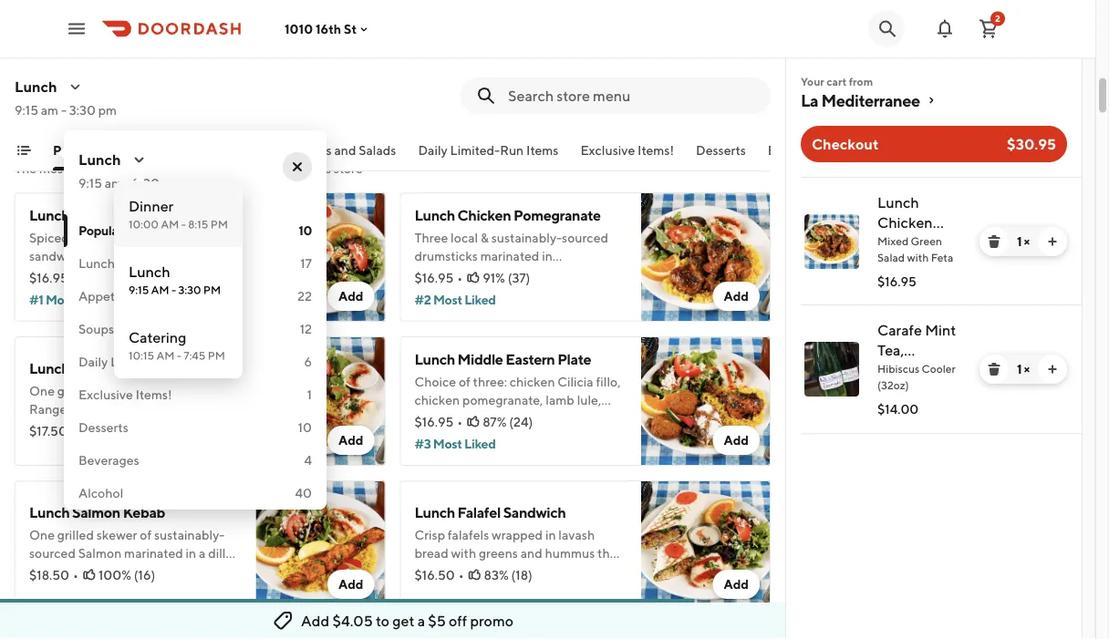 Task type: locate. For each thing, give the bounding box(es) containing it.
- inside catering 10:15 am - 7:45 pm
[[177, 349, 181, 362]]

lunch chicken pomegranate inside list
[[877, 194, 967, 251]]

$16.95 up #3
[[415, 415, 454, 430]]

liked
[[77, 292, 108, 307], [464, 292, 496, 307], [464, 436, 496, 451]]

salads up 10:15
[[141, 322, 179, 337]]

1 vertical spatial exclusive items!
[[78, 387, 172, 402]]

chicken up mixed
[[877, 214, 933, 231]]

popular items down dinner
[[78, 223, 156, 238]]

2 items, open order cart image
[[978, 18, 1000, 40]]

3:30 inside lunch 9:15 am - 3:30 pm
[[178, 284, 201, 296]]

exclusive down saffron
[[78, 387, 133, 402]]

pm for menus icon
[[162, 176, 181, 191]]

1 horizontal spatial 9:15
[[78, 176, 102, 191]]

pm
[[98, 103, 117, 118], [162, 176, 181, 191]]

add button for lunch falafel sandwich
[[713, 570, 760, 599]]

1 horizontal spatial daily limited-run items
[[418, 143, 559, 158]]

popular inside popular items the most commonly ordered items and dishes from this store
[[15, 134, 84, 158]]

87%
[[483, 415, 507, 430]]

pm up commonly
[[98, 103, 117, 118]]

0 horizontal spatial 9:15
[[15, 103, 38, 118]]

1 vertical spatial pm
[[162, 176, 181, 191]]

1 vertical spatial from
[[280, 161, 307, 176]]

get
[[392, 612, 415, 630]]

close menu navigation image
[[290, 160, 305, 174]]

0 horizontal spatial pm
[[98, 103, 117, 118]]

lunch left falafel
[[415, 504, 455, 521]]

daily limited-run items button
[[418, 141, 559, 171]]

$16.95 up #2
[[415, 270, 454, 285]]

1 vertical spatial pm
[[203, 284, 221, 296]]

daily limited-run items
[[418, 143, 559, 158], [78, 354, 219, 369]]

items
[[182, 161, 214, 176]]

exclusive down item search search field
[[580, 143, 635, 158]]

1 vertical spatial beverages
[[78, 453, 139, 468]]

1 vertical spatial daily limited-run items
[[78, 354, 219, 369]]

pm right the 8:15
[[210, 218, 228, 231]]

pm left items
[[162, 176, 181, 191]]

•
[[72, 270, 77, 285], [457, 270, 463, 285], [457, 415, 463, 430], [71, 424, 76, 439], [73, 568, 78, 583], [458, 568, 464, 583]]

0 vertical spatial salads
[[359, 143, 396, 158]]

- inside dinner 10:00 am - 8:15 pm
[[181, 218, 186, 231]]

pm right '7:45'
[[208, 349, 225, 362]]

1 vertical spatial pomegranate
[[877, 234, 967, 251]]

9:15 am - 3:30 pm down menus image
[[15, 103, 117, 118]]

1 horizontal spatial 3:30
[[133, 176, 160, 191]]

pm inside lunch 9:15 am - 3:30 pm
[[203, 284, 221, 296]]

and inside button
[[334, 143, 356, 158]]

0 vertical spatial from
[[849, 75, 873, 88]]

beverages down 94%
[[78, 453, 139, 468]]

0 vertical spatial desserts
[[696, 143, 746, 158]]

- for dinner
[[181, 218, 186, 231]]

0 horizontal spatial and
[[117, 322, 139, 337]]

9:15 am - 3:30 pm down menus icon
[[78, 176, 181, 191]]

22
[[298, 289, 312, 304]]

items!
[[638, 143, 674, 158], [136, 387, 172, 402]]

2 vertical spatial am
[[156, 349, 175, 362]]

checkout
[[812, 135, 879, 153]]

1 horizontal spatial salads
[[359, 143, 396, 158]]

lunch salmon kebab image
[[256, 481, 385, 610]]

0 vertical spatial am
[[41, 103, 59, 118]]

am inside dinner 10:00 am - 8:15 pm
[[161, 218, 179, 231]]

kebab down "catering"
[[178, 360, 220, 377]]

liked down 91%
[[464, 292, 496, 307]]

1 vertical spatial am
[[105, 176, 122, 191]]

pm inside catering 10:15 am - 7:45 pm
[[208, 349, 225, 362]]

1 vertical spatial 3:30
[[133, 176, 160, 191]]

1 horizontal spatial and
[[216, 161, 238, 176]]

2 1 × from the top
[[1017, 362, 1030, 377]]

kebab
[[178, 360, 220, 377], [123, 504, 165, 521]]

1 vertical spatial 9:15 am - 3:30 pm
[[78, 176, 181, 191]]

add
[[338, 289, 363, 304], [724, 289, 749, 304], [338, 433, 363, 448], [724, 433, 749, 448], [338, 577, 363, 592], [724, 577, 749, 592], [301, 612, 330, 630]]

$16.95 down salad
[[877, 274, 916, 289]]

am for lunch
[[151, 284, 169, 296]]

option group
[[114, 182, 243, 379]]

am up lunch chicken shawerma
[[105, 176, 122, 191]]

lunch right 88%
[[129, 263, 170, 280]]

exclusive items! button
[[580, 141, 674, 171]]

• right '$17.50'
[[71, 424, 76, 439]]

2 × from the top
[[1024, 362, 1030, 377]]

and
[[334, 143, 356, 158], [216, 161, 238, 176], [117, 322, 139, 337]]

with
[[907, 251, 929, 264]]

$14.00
[[877, 402, 919, 417]]

1 vertical spatial 10
[[298, 420, 312, 435]]

2 horizontal spatial and
[[334, 143, 356, 158]]

pm up catering 10:15 am - 7:45 pm
[[203, 284, 221, 296]]

10 up 17
[[298, 223, 312, 238]]

1 vertical spatial 9:15
[[78, 176, 102, 191]]

pm for catering
[[208, 349, 225, 362]]

lunch left menus image
[[15, 78, 57, 95]]

beverages down la
[[768, 143, 829, 158]]

salads up store
[[359, 143, 396, 158]]

2 vertical spatial 3:30
[[178, 284, 201, 296]]

$16.95 • up #2
[[415, 270, 463, 285]]

soups and salads
[[296, 143, 396, 158], [78, 322, 179, 337]]

0 horizontal spatial am
[[41, 103, 59, 118]]

daily right soups and salads button
[[418, 143, 448, 158]]

3:30
[[69, 103, 96, 118], [133, 176, 160, 191], [178, 284, 201, 296]]

1 horizontal spatial pm
[[162, 176, 181, 191]]

1 horizontal spatial pomegranate
[[877, 234, 967, 251]]

9:15 inside lunch 9:15 am - 3:30 pm
[[129, 284, 149, 296]]

soups and salads up 10:15
[[78, 322, 179, 337]]

3:30 for menus icon
[[133, 176, 160, 191]]

exclusive items! down lunch saffron chicken kebab
[[78, 387, 172, 402]]

exclusive
[[580, 143, 635, 158], [78, 387, 133, 402]]

pm for menus image
[[98, 103, 117, 118]]

a
[[418, 612, 425, 630]]

lunch chicken pomegranate image
[[641, 192, 771, 322], [804, 214, 859, 269]]

0 vertical spatial exclusive items!
[[580, 143, 674, 158]]

1 horizontal spatial kebab
[[178, 360, 220, 377]]

1 horizontal spatial lunch chicken pomegranate
[[877, 194, 967, 251]]

10:00
[[129, 218, 159, 231]]

0 horizontal spatial exclusive items!
[[78, 387, 172, 402]]

1 × for $16.95
[[1017, 234, 1030, 249]]

0 vertical spatial 1
[[1017, 234, 1022, 249]]

0 horizontal spatial soups and salads
[[78, 322, 179, 337]]

popular
[[15, 134, 84, 158], [53, 143, 97, 158], [78, 223, 122, 238]]

daily left 10:15
[[78, 354, 108, 369]]

0 vertical spatial run
[[500, 143, 524, 158]]

1 add one to cart image from the top
[[1045, 234, 1060, 249]]

2 vertical spatial 9:15
[[129, 284, 149, 296]]

lunch chicken pomegranate list
[[786, 177, 1082, 434]]

kebab down alcohol at the bottom left of the page
[[123, 504, 165, 521]]

salads
[[359, 143, 396, 158], [141, 322, 179, 337]]

1 vertical spatial add one to cart image
[[1045, 362, 1060, 377]]

middle
[[458, 351, 503, 368]]

10 for popular items
[[298, 223, 312, 238]]

2 horizontal spatial 3:30
[[178, 284, 201, 296]]

exclusive items!
[[580, 143, 674, 158], [78, 387, 172, 402]]

1 horizontal spatial beverages
[[768, 143, 829, 158]]

1 × for $14.00
[[1017, 362, 1030, 377]]

0 horizontal spatial daily limited-run items
[[78, 354, 219, 369]]

saffron
[[72, 360, 119, 377]]

- left '7:45'
[[177, 349, 181, 362]]

items! inside button
[[638, 143, 674, 158]]

add one to cart image for $16.95
[[1045, 234, 1060, 249]]

3:30 for menus image
[[69, 103, 96, 118]]

2 add one to cart image from the top
[[1045, 362, 1060, 377]]

$16.95 • up #3
[[415, 415, 463, 430]]

• for lunch saffron chicken kebab
[[71, 424, 76, 439]]

liked down 87%
[[464, 436, 496, 451]]

daily
[[418, 143, 448, 158], [78, 354, 108, 369]]

2 vertical spatial pm
[[208, 349, 225, 362]]

(43)
[[125, 270, 149, 285]]

0 horizontal spatial limited-
[[110, 354, 160, 369]]

1 remove item from cart image from the top
[[987, 234, 1001, 249]]

add button for lunch salmon kebab
[[327, 570, 374, 599]]

$16.95 up #1
[[29, 270, 68, 285]]

• up #2 most liked
[[457, 270, 463, 285]]

×
[[1024, 234, 1030, 249], [1024, 362, 1030, 377]]

items inside button
[[526, 143, 559, 158]]

remove item from cart image for $16.95
[[987, 234, 1001, 249]]

liked down 88%
[[77, 292, 108, 307]]

0 horizontal spatial 3:30
[[69, 103, 96, 118]]

most right #1
[[46, 292, 74, 307]]

remove item from cart image right green
[[987, 234, 1001, 249]]

mediterranee
[[821, 90, 920, 110]]

1 vertical spatial soups and salads
[[78, 322, 179, 337]]

0 vertical spatial 9:15
[[15, 103, 38, 118]]

0 horizontal spatial from
[[280, 161, 307, 176]]

1 horizontal spatial am
[[105, 176, 122, 191]]

10 up "4"
[[298, 420, 312, 435]]

lunch down most
[[29, 207, 70, 224]]

• right $16.50
[[458, 568, 464, 583]]

1 horizontal spatial desserts
[[696, 143, 746, 158]]

• up #1 most liked
[[72, 270, 77, 285]]

from up la mediterranee at the right top of page
[[849, 75, 873, 88]]

most for lunch chicken pomegranate
[[433, 292, 462, 307]]

green
[[911, 234, 942, 247]]

lunch inside lunch 9:15 am - 3:30 pm
[[129, 263, 170, 280]]

1 vertical spatial and
[[216, 161, 238, 176]]

0 horizontal spatial desserts
[[78, 420, 128, 435]]

am right (43)
[[151, 284, 169, 296]]

0 horizontal spatial lunch chicken pomegranate
[[415, 207, 601, 224]]

soups down the appetizers
[[78, 322, 114, 337]]

- right (43)
[[171, 284, 176, 296]]

items! down item search search field
[[638, 143, 674, 158]]

pm
[[210, 218, 228, 231], [203, 284, 221, 296], [208, 349, 225, 362]]

most right #3
[[433, 436, 462, 451]]

0 vertical spatial items!
[[638, 143, 674, 158]]

3:30 down menus image
[[69, 103, 96, 118]]

1 vertical spatial kebab
[[123, 504, 165, 521]]

1
[[1017, 234, 1022, 249], [1017, 362, 1022, 377], [307, 387, 312, 402]]

0 vertical spatial 10
[[298, 223, 312, 238]]

from left this
[[280, 161, 307, 176]]

most right #2
[[433, 292, 462, 307]]

am down dinner
[[161, 218, 179, 231]]

2 remove item from cart image from the top
[[987, 362, 1001, 377]]

$16.95 • up #1 most liked
[[29, 270, 77, 285]]

12
[[300, 322, 312, 337]]

2 vertical spatial and
[[117, 322, 139, 337]]

1 horizontal spatial limited-
[[450, 143, 500, 158]]

40
[[295, 486, 312, 501]]

1 × from the top
[[1024, 234, 1030, 249]]

3:30 up dinner
[[133, 176, 160, 191]]

add $4.05 to get a $5 off promo
[[301, 612, 513, 630]]

and inside popular items the most commonly ordered items and dishes from this store
[[216, 161, 238, 176]]

$16.95 for lunch middle eastern plate
[[415, 415, 454, 430]]

0 horizontal spatial kebab
[[123, 504, 165, 521]]

- inside lunch 9:15 am - 3:30 pm
[[171, 284, 176, 296]]

0 vertical spatial 9:15 am - 3:30 pm
[[15, 103, 117, 118]]

desserts right $17.50 •
[[78, 420, 128, 435]]

1 horizontal spatial daily
[[418, 143, 448, 158]]

am up most
[[41, 103, 59, 118]]

1 ×
[[1017, 234, 1030, 249], [1017, 362, 1030, 377]]

soups up this
[[296, 143, 332, 158]]

chicken left 10:00
[[72, 207, 126, 224]]

$16.50 •
[[415, 568, 464, 583]]

pm inside dinner 10:00 am - 8:15 pm
[[210, 218, 228, 231]]

1 vertical spatial am
[[151, 284, 169, 296]]

1 horizontal spatial from
[[849, 75, 873, 88]]

lunch
[[15, 78, 57, 95], [78, 151, 121, 168], [877, 194, 919, 211], [29, 207, 70, 224], [415, 207, 455, 224], [78, 256, 115, 271], [129, 263, 170, 280], [415, 351, 455, 368], [29, 360, 70, 377], [29, 504, 70, 521], [415, 504, 455, 521]]

add one to cart image for $14.00
[[1045, 362, 1060, 377]]

most for lunch middle eastern plate
[[433, 436, 462, 451]]

0 vertical spatial add one to cart image
[[1045, 234, 1060, 249]]

3:30 right (43)
[[178, 284, 201, 296]]

9:15 right 88%
[[129, 284, 149, 296]]

0 vertical spatial soups and salads
[[296, 143, 396, 158]]

1 vertical spatial 1 ×
[[1017, 362, 1030, 377]]

beverages
[[768, 143, 829, 158], [78, 453, 139, 468]]

0 vertical spatial daily
[[418, 143, 448, 158]]

1 horizontal spatial exclusive
[[580, 143, 635, 158]]

remove item from cart image
[[987, 234, 1001, 249], [987, 362, 1001, 377]]

soups and salads up store
[[296, 143, 396, 158]]

- up most
[[61, 103, 67, 118]]

am inside lunch 9:15 am - 3:30 pm
[[151, 284, 169, 296]]

1 vertical spatial remove item from cart image
[[987, 362, 1001, 377]]

and right items
[[216, 161, 238, 176]]

lunch up mixed
[[877, 194, 919, 211]]

- left ordered at left top
[[125, 176, 130, 191]]

0 horizontal spatial salads
[[141, 322, 179, 337]]

run
[[500, 143, 524, 158], [160, 354, 184, 369]]

1 horizontal spatial exclusive items!
[[580, 143, 674, 158]]

1 horizontal spatial items!
[[638, 143, 674, 158]]

0 horizontal spatial soups
[[78, 322, 114, 337]]

#3 most liked
[[415, 436, 496, 451]]

popular items up commonly
[[53, 143, 131, 158]]

chicken
[[72, 207, 126, 224], [458, 207, 511, 224], [877, 214, 933, 231], [122, 360, 175, 377]]

0 vertical spatial pm
[[210, 218, 228, 231]]

10 for desserts
[[298, 420, 312, 435]]

am inside catering 10:15 am - 7:45 pm
[[156, 349, 175, 362]]

catering 10:15 am - 7:45 pm
[[129, 329, 225, 362]]

1 vertical spatial daily
[[78, 354, 108, 369]]

items! down lunch saffron chicken kebab
[[136, 387, 172, 402]]

exclusive items! down item search search field
[[580, 143, 674, 158]]

9:15
[[15, 103, 38, 118], [78, 176, 102, 191], [129, 284, 149, 296]]

2 horizontal spatial 9:15
[[129, 284, 149, 296]]

• up the #3 most liked
[[457, 415, 463, 430]]

most
[[46, 292, 74, 307], [433, 292, 462, 307], [433, 436, 462, 451]]

1010 16th st
[[285, 21, 357, 36]]

0 horizontal spatial pomegranate
[[514, 207, 601, 224]]

0 vertical spatial pomegranate
[[514, 207, 601, 224]]

1 horizontal spatial run
[[500, 143, 524, 158]]

open menu image
[[66, 18, 88, 40]]

0 vertical spatial exclusive
[[580, 143, 635, 158]]

1 vertical spatial 1
[[1017, 362, 1022, 377]]

0 horizontal spatial beverages
[[78, 453, 139, 468]]

feta
[[931, 251, 953, 264]]

16th
[[316, 21, 341, 36]]

lunch chicken shawerma image
[[256, 192, 385, 322]]

9:15 up the "show menu categories" icon
[[15, 103, 38, 118]]

lunch falafel sandwich image
[[641, 481, 771, 610]]

soups inside button
[[296, 143, 332, 158]]

lunch chicken pomegranate image inside list
[[804, 214, 859, 269]]

limited-
[[450, 143, 500, 158], [110, 354, 160, 369]]

$16.95 •
[[29, 270, 77, 285], [415, 270, 463, 285], [415, 415, 463, 430]]

1 1 × from the top
[[1017, 234, 1030, 249]]

88% (43)
[[97, 270, 149, 285]]

limited- inside button
[[450, 143, 500, 158]]

-
[[61, 103, 67, 118], [125, 176, 130, 191], [181, 218, 186, 231], [171, 284, 176, 296], [177, 349, 181, 362]]

am down "catering"
[[156, 349, 175, 362]]

desserts left beverages button
[[696, 143, 746, 158]]

add one to cart image
[[1045, 234, 1060, 249], [1045, 362, 1060, 377]]

None radio
[[114, 182, 243, 247], [114, 247, 243, 313], [114, 313, 243, 379], [114, 182, 243, 247], [114, 247, 243, 313], [114, 313, 243, 379]]

1 vertical spatial ×
[[1024, 362, 1030, 377]]

83%
[[484, 568, 509, 583]]

• for lunch chicken shawerma
[[72, 270, 77, 285]]

- left the 8:15
[[181, 218, 186, 231]]

$18.50 •
[[29, 568, 78, 583]]

lunch left menus icon
[[78, 151, 121, 168]]

0 vertical spatial beverages
[[768, 143, 829, 158]]

9:15 up lunch chicken shawerma
[[78, 176, 102, 191]]

0 vertical spatial limited-
[[450, 143, 500, 158]]

promo
[[470, 612, 513, 630]]

pomegranate inside list
[[877, 234, 967, 251]]

lunch down daily limited-run items button
[[415, 207, 455, 224]]

and up 10:15
[[117, 322, 139, 337]]

1 horizontal spatial soups
[[296, 143, 332, 158]]

mixed green salad with feta
[[877, 234, 953, 264]]

0 vertical spatial daily limited-run items
[[418, 143, 559, 158]]

pomegranate
[[514, 207, 601, 224], [877, 234, 967, 251]]

$16.95
[[29, 270, 68, 285], [415, 270, 454, 285], [877, 274, 916, 289], [415, 415, 454, 430]]

remove item from cart image right cooler
[[987, 362, 1001, 377]]

exclusive inside button
[[580, 143, 635, 158]]

0 vertical spatial and
[[334, 143, 356, 158]]

hibiscus cooler (32oz)
[[877, 362, 956, 391]]

desserts
[[696, 143, 746, 158], [78, 420, 128, 435]]

1 vertical spatial exclusive
[[78, 387, 133, 402]]

• right $18.50
[[73, 568, 78, 583]]

$17.50 •
[[29, 424, 76, 439]]

and up store
[[334, 143, 356, 158]]



Task type: describe. For each thing, give the bounding box(es) containing it.
from inside popular items the most commonly ordered items and dishes from this store
[[280, 161, 307, 176]]

6
[[304, 354, 312, 369]]

your
[[801, 75, 824, 88]]

cart
[[827, 75, 847, 88]]

- for catering
[[177, 349, 181, 362]]

lunch middle eastern plate
[[415, 351, 591, 368]]

lunch chicken shawerma
[[29, 207, 196, 224]]

pm for lunch
[[203, 284, 221, 296]]

eastern
[[506, 351, 555, 368]]

$16.50
[[415, 568, 455, 583]]

9:15 for menus image
[[15, 103, 38, 118]]

$5
[[428, 612, 446, 630]]

× for $14.00
[[1024, 362, 1030, 377]]

most for lunch chicken shawerma
[[46, 292, 74, 307]]

lunch 9:15 am - 3:30 pm
[[129, 263, 221, 296]]

1 vertical spatial popular items
[[78, 223, 156, 238]]

(37)
[[508, 270, 530, 285]]

Item Search search field
[[508, 86, 756, 106]]

9:15 am - 3:30 pm for menus image
[[15, 103, 117, 118]]

your cart from
[[801, 75, 873, 88]]

alcohol
[[78, 486, 123, 501]]

salads inside button
[[359, 143, 396, 158]]

10:15
[[129, 349, 154, 362]]

off
[[449, 612, 467, 630]]

am for catering
[[156, 349, 175, 362]]

× for $16.95
[[1024, 234, 1030, 249]]

lunch left salmon
[[29, 504, 70, 521]]

show menu categories image
[[16, 143, 31, 158]]

liked for pomegranate
[[464, 292, 496, 307]]

(32oz)
[[877, 379, 909, 391]]

la
[[801, 90, 818, 110]]

9:15 for menus icon
[[78, 176, 102, 191]]

8:15
[[188, 218, 208, 231]]

liked for shawerma
[[77, 292, 108, 307]]

4
[[304, 453, 312, 468]]

91%
[[483, 270, 505, 285]]

#2
[[415, 292, 431, 307]]

1 horizontal spatial soups and salads
[[296, 143, 396, 158]]

lunch saffron chicken kebab
[[29, 360, 220, 377]]

lunch inside the lunch chicken pomegranate
[[877, 194, 919, 211]]

most
[[39, 161, 68, 176]]

91% (37)
[[483, 270, 530, 285]]

1010
[[285, 21, 313, 36]]

pm for dinner
[[210, 218, 228, 231]]

100% (16)
[[98, 568, 155, 583]]

st
[[344, 21, 357, 36]]

$18.50
[[29, 568, 69, 583]]

salmon
[[72, 504, 120, 521]]

1 for $16.95
[[1017, 234, 1022, 249]]

(18)
[[511, 568, 533, 583]]

0 horizontal spatial lunch chicken pomegranate image
[[641, 192, 771, 322]]

add button for lunch chicken pomegranate
[[713, 282, 760, 311]]

#2 most liked
[[415, 292, 496, 307]]

$16.95 • for lunch chicken shawerma
[[29, 270, 77, 285]]

88%
[[97, 270, 122, 285]]

$30.95
[[1007, 135, 1056, 153]]

daily inside button
[[418, 143, 448, 158]]

mixed
[[877, 234, 909, 247]]

remove item from cart image for $14.00
[[987, 362, 1001, 377]]

2
[[995, 13, 1000, 24]]

lunch left saffron
[[29, 360, 70, 377]]

desserts button
[[696, 141, 746, 171]]

100%
[[98, 568, 131, 583]]

1 vertical spatial soups
[[78, 322, 114, 337]]

am for menus icon
[[105, 176, 122, 191]]

chicken down "catering"
[[122, 360, 175, 377]]

commonly
[[70, 161, 131, 176]]

carafe mint tea, lemonade or hibiscus cooler image
[[804, 342, 859, 397]]

(16)
[[134, 568, 155, 583]]

(19)
[[124, 424, 146, 439]]

cooler
[[922, 362, 956, 375]]

• for lunch chicken pomegranate
[[457, 270, 463, 285]]

1 vertical spatial desserts
[[78, 420, 128, 435]]

$16.95 • for lunch middle eastern plate
[[415, 415, 463, 430]]

94% (19)
[[96, 424, 146, 439]]

soups and salads button
[[296, 141, 396, 171]]

$17.50
[[29, 424, 67, 439]]

2 button
[[970, 10, 1007, 47]]

9:15 am - 3:30 pm for menus icon
[[78, 176, 181, 191]]

1010 16th st button
[[285, 21, 371, 36]]

catering
[[129, 329, 186, 346]]

ordered
[[134, 161, 180, 176]]

beverages button
[[768, 141, 829, 171]]

menus image
[[132, 152, 146, 167]]

(24)
[[509, 415, 533, 430]]

sandwich
[[503, 504, 566, 521]]

$4.05
[[332, 612, 373, 630]]

falafel
[[458, 504, 501, 521]]

dinner
[[129, 197, 174, 215]]

chicken down daily limited-run items button
[[458, 207, 511, 224]]

option group containing dinner
[[114, 182, 243, 379]]

menus image
[[68, 79, 83, 94]]

• for lunch salmon kebab
[[73, 568, 78, 583]]

0 horizontal spatial daily
[[78, 354, 108, 369]]

store
[[334, 161, 363, 176]]

shawerma
[[128, 207, 196, 224]]

lunch middle eastern plate image
[[641, 337, 771, 466]]

la mediterranee
[[801, 90, 920, 110]]

to
[[376, 612, 389, 630]]

1 vertical spatial items!
[[136, 387, 172, 402]]

• for lunch falafel sandwich
[[458, 568, 464, 583]]

add button for lunch middle eastern plate
[[713, 426, 760, 455]]

notification bell image
[[934, 18, 956, 40]]

$16.95 for lunch chicken pomegranate
[[415, 270, 454, 285]]

#1
[[29, 292, 43, 307]]

#3
[[415, 436, 431, 451]]

17
[[300, 256, 312, 271]]

$16.95 for lunch chicken shawerma
[[29, 270, 68, 285]]

0 horizontal spatial run
[[160, 354, 184, 369]]

lunch saffron chicken kebab image
[[256, 337, 385, 466]]

$16.95 inside the lunch chicken pomegranate list
[[877, 274, 916, 289]]

dishes
[[241, 161, 278, 176]]

• for lunch middle eastern plate
[[457, 415, 463, 430]]

hibiscus
[[877, 362, 920, 375]]

0 vertical spatial kebab
[[178, 360, 220, 377]]

la mediterranee link
[[801, 89, 1067, 111]]

2 vertical spatial 1
[[307, 387, 312, 402]]

salad
[[877, 251, 905, 264]]

1 vertical spatial limited-
[[110, 354, 160, 369]]

7:45
[[184, 349, 206, 362]]

0 vertical spatial popular items
[[53, 143, 131, 158]]

1 for $14.00
[[1017, 362, 1022, 377]]

am for menus image
[[41, 103, 59, 118]]

chicken inside the lunch chicken pomegranate
[[877, 214, 933, 231]]

#1 most liked
[[29, 292, 108, 307]]

run inside button
[[500, 143, 524, 158]]

lunch left middle
[[415, 351, 455, 368]]

lunch lamb shawarma image
[[256, 625, 385, 639]]

lunch falafel sandwich
[[415, 504, 566, 521]]

the
[[15, 161, 37, 176]]

am for dinner
[[161, 218, 179, 231]]

items inside popular items the most commonly ordered items and dishes from this store
[[87, 134, 137, 158]]

popular items the most commonly ordered items and dishes from this store
[[15, 134, 363, 176]]

appetizers
[[78, 289, 142, 304]]

lunch up the appetizers
[[78, 256, 115, 271]]

1 vertical spatial salads
[[141, 322, 179, 337]]

liked for eastern
[[464, 436, 496, 451]]

dinner 10:00 am - 8:15 pm
[[129, 197, 228, 231]]

$16.95 • for lunch chicken pomegranate
[[415, 270, 463, 285]]

plate
[[557, 351, 591, 368]]

- for lunch
[[171, 284, 176, 296]]

fillo appetizer image
[[641, 625, 771, 639]]



Task type: vqa. For each thing, say whether or not it's contained in the screenshot.
OFF
yes



